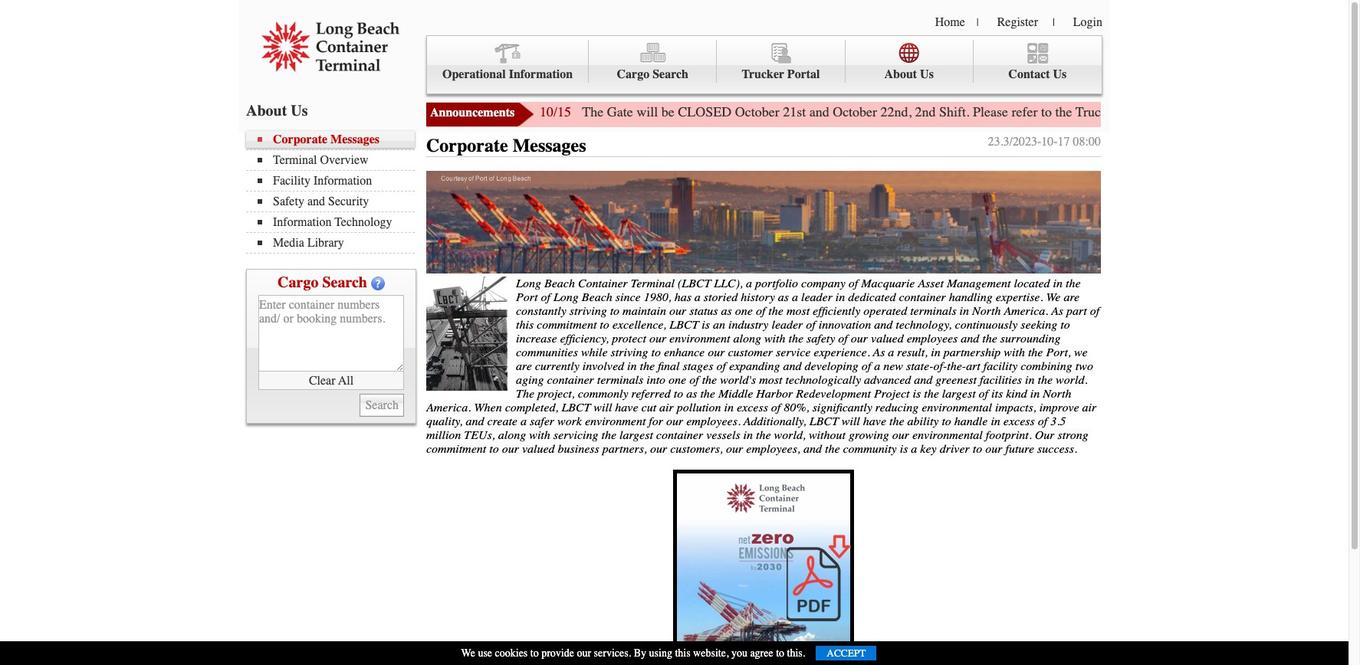 Task type: locate. For each thing, give the bounding box(es) containing it.
one
[[736, 304, 753, 318], [669, 373, 687, 387]]

in right result,
[[931, 346, 941, 360]]

north down management
[[973, 304, 1001, 318]]

1 vertical spatial this
[[675, 647, 691, 661]]

will left be
[[637, 104, 658, 120]]

22nd,
[[881, 104, 912, 120]]

terminal up maintain
[[631, 277, 675, 290]]

1 vertical spatial terminal
[[631, 277, 675, 290]]

container up technology,
[[899, 290, 947, 304]]

1 horizontal spatial menu bar
[[427, 35, 1103, 94]]

with up expanding
[[765, 332, 786, 346]]

environment up partners,
[[585, 415, 646, 429]]

search down media library link
[[322, 274, 367, 292]]

0 horizontal spatial cargo
[[278, 274, 319, 292]]

1 vertical spatial terminals
[[597, 373, 644, 387]]

is
[[702, 318, 710, 332], [913, 387, 921, 401], [900, 442, 909, 456]]

commitment down quality,
[[427, 442, 487, 456]]

refer
[[1012, 104, 1038, 120]]

0 horizontal spatial one
[[669, 373, 687, 387]]

project,
[[538, 387, 575, 401]]

1 horizontal spatial about us
[[885, 68, 934, 81]]

north
[[973, 304, 1001, 318], [1043, 387, 1072, 401]]

combining
[[1021, 360, 1073, 373]]

about us
[[885, 68, 934, 81], [246, 102, 308, 120]]

corporate for corporate messages
[[427, 135, 508, 156]]

1 horizontal spatial commitment
[[537, 318, 597, 332]]

employees,
[[747, 442, 801, 456]]

to
[[1042, 104, 1053, 120], [610, 304, 620, 318], [600, 318, 610, 332], [1061, 318, 1071, 332], [652, 346, 661, 360], [674, 387, 684, 401], [942, 415, 952, 429], [490, 442, 499, 456], [973, 442, 983, 456], [531, 647, 539, 661], [776, 647, 785, 661]]

us for about us link
[[921, 68, 934, 81]]

1 horizontal spatial |
[[1053, 16, 1055, 29]]

0 horizontal spatial october
[[735, 104, 780, 120]]

this inside "long beach container terminal (lbct llc), a portfolio company of macquarie asset management located in the port of long beach since 1980, has a storied history as a leader in dedicated container handling expertise. we are constantly striving to maintain our status as one of the most efficiently operated terminals in north america. as part of this commitment to excellence, lbct is an industry leader of innovation and technology, continuously seeking to increase efficiency, protect our environment along with the safety of our valued employees and the surrounding communities while striving to enhance our customer service experience. as a result, in partnership with the port, we are currently involved in the final stages of expanding and developing of a new state-of-the-art facility combining two aging container terminals into one of the world's most technologically advanced and greenest facilities in the world. the project, commonly referred to as the middle harbor redevelopment project is the largest of its kind in north america. when completed, lbct will have cut air pollution in excess of 80%, significantly reducing environmental impacts, improve air quality, and create a safer work environment for our employees. additionally, lbct will have the ability to handle in excess of 3.5 million teus, along with servicing the largest container vessels in the world, without growing our environmental footprint. our strong commitment to our valued business partners, our customers, our employees, and the community is a key driver to our future success."
[[516, 318, 534, 332]]

0 horizontal spatial about us
[[246, 102, 308, 120]]

0 horizontal spatial menu bar
[[246, 131, 423, 254]]

growing
[[849, 429, 890, 442]]

to right driver
[[973, 442, 983, 456]]

1 horizontal spatial air
[[1083, 401, 1097, 415]]

and left of-
[[915, 373, 933, 387]]

1 horizontal spatial cargo
[[617, 68, 650, 81]]

1 horizontal spatial the
[[583, 104, 604, 120]]

website,
[[694, 647, 729, 661]]

we use cookies to provide our services. by using this website, you agree to this.
[[461, 647, 806, 661]]

the up facility
[[983, 332, 998, 346]]

1 vertical spatial one
[[669, 373, 687, 387]]

be
[[662, 104, 675, 120]]

container
[[578, 277, 628, 290]]

terminals left into
[[597, 373, 644, 387]]

1 vertical spatial as
[[873, 346, 886, 360]]

largest down 'the-'
[[943, 387, 976, 401]]

middle
[[719, 387, 754, 401]]

is left key
[[900, 442, 909, 456]]

maintain
[[623, 304, 667, 318]]

messages inside corporate messages terminal overview facility information safety and security information technology media library
[[331, 133, 380, 147]]

and inside corporate messages terminal overview facility information safety and security information technology media library
[[308, 195, 325, 209]]

0 horizontal spatial along
[[498, 429, 526, 442]]

us for contact us link
[[1054, 68, 1067, 81]]

1 | from the left
[[977, 16, 979, 29]]

1 horizontal spatial about
[[885, 68, 918, 81]]

1 horizontal spatial along
[[734, 332, 762, 346]]

about us up 22nd, at the right of page
[[885, 68, 934, 81]]

information down safety
[[273, 216, 332, 229]]

north up 3.5
[[1043, 387, 1072, 401]]

located
[[1015, 277, 1051, 290]]

our down the employees.
[[727, 442, 744, 456]]

valued down operated
[[872, 332, 904, 346]]

provide
[[542, 647, 575, 661]]

and right safety
[[308, 195, 325, 209]]

are down increase
[[516, 360, 532, 373]]

10-
[[1042, 135, 1058, 149]]

about up facility
[[246, 102, 287, 120]]

port
[[516, 290, 538, 304]]

striving down excellence,
[[611, 346, 649, 360]]

2 air from the left
[[1083, 401, 1097, 415]]

as down stages
[[687, 387, 698, 401]]

0 horizontal spatial lbct
[[562, 401, 591, 415]]

part
[[1067, 304, 1088, 318]]

the inside "long beach container terminal (lbct llc), a portfolio company of macquarie asset management located in the port of long beach since 1980, has a storied history as a leader in dedicated container handling expertise. we are constantly striving to maintain our status as one of the most efficiently operated terminals in north america. as part of this commitment to excellence, lbct is an industry leader of innovation and technology, continuously seeking to increase efficiency, protect our environment along with the safety of our valued employees and the surrounding communities while striving to enhance our customer service experience. as a result, in partnership with the port, we are currently involved in the final stages of expanding and developing of a new state-of-the-art facility combining two aging container terminals into one of the world's most technologically advanced and greenest facilities in the world. the project, commonly referred to as the middle harbor redevelopment project is the largest of its kind in north america. when completed, lbct will have cut air pollution in excess of 80%, significantly reducing environmental impacts, improve air quality, and create a safer work environment for our employees. additionally, lbct will have the ability to handle in excess of 3.5 million teus, along with servicing the largest container vessels in the world, without growing our environmental footprint. our strong commitment to our valued business partners, our customers, our employees, and the community is a key driver to our future success."
[[516, 387, 535, 401]]

customers,
[[671, 442, 723, 456]]

us up the corporate messages link
[[291, 102, 308, 120]]

2 gate from the left
[[1112, 104, 1138, 120]]

None submit
[[360, 394, 404, 417]]

about us up the corporate messages link
[[246, 102, 308, 120]]

0 vertical spatial leader
[[802, 290, 833, 304]]

using
[[649, 647, 673, 661]]

0 horizontal spatial long
[[516, 277, 542, 290]]

corporate down announcements
[[427, 135, 508, 156]]

a left result,
[[889, 346, 895, 360]]

our right cut
[[667, 415, 684, 429]]

expertise.
[[996, 290, 1044, 304]]

1 vertical spatial search
[[322, 274, 367, 292]]

1 air from the left
[[660, 401, 674, 415]]

air right improve
[[1083, 401, 1097, 415]]

0 vertical spatial environment
[[670, 332, 731, 346]]

0 vertical spatial largest
[[943, 387, 976, 401]]

gate left be
[[607, 104, 633, 120]]

a left key
[[912, 442, 918, 456]]

leader up service
[[772, 318, 803, 332]]

1 horizontal spatial striving
[[611, 346, 649, 360]]

footprint.
[[986, 429, 1032, 442]]

portfolio
[[756, 277, 799, 290]]

long up constantly
[[516, 277, 542, 290]]

for inside "long beach container terminal (lbct llc), a portfolio company of macquarie asset management located in the port of long beach since 1980, has a storied history as a leader in dedicated container handling expertise. we are constantly striving to maintain our status as one of the most efficiently operated terminals in north america. as part of this commitment to excellence, lbct is an industry leader of innovation and technology, continuously seeking to increase efficiency, protect our environment along with the safety of our valued employees and the surrounding communities while striving to enhance our customer service experience. as a result, in partnership with the port, we are currently involved in the final stages of expanding and developing of a new state-of-the-art facility combining two aging container terminals into one of the world's most technologically advanced and greenest facilities in the world. the project, commonly referred to as the middle harbor redevelopment project is the largest of its kind in north america. when completed, lbct will have cut air pollution in excess of 80%, significantly reducing environmental impacts, improve air quality, and create a safer work environment for our employees. additionally, lbct will have the ability to handle in excess of 3.5 million teus, along with servicing the largest container vessels in the world, without growing our environmental footprint. our strong commitment to our valued business partners, our customers, our employees, and the community is a key driver to our future success."
[[649, 415, 664, 429]]

shift.
[[940, 104, 970, 120]]

the
[[583, 104, 604, 120], [516, 387, 535, 401]]

and right 21st
[[810, 104, 830, 120]]

a right has
[[695, 290, 701, 304]]

0 horizontal spatial have
[[616, 401, 639, 415]]

0 horizontal spatial for
[[649, 415, 664, 429]]

register link
[[998, 15, 1039, 29]]

1 horizontal spatial container
[[657, 429, 704, 442]]

0 vertical spatial as
[[1052, 304, 1064, 318]]

0 horizontal spatial excess
[[737, 401, 769, 415]]

0 horizontal spatial gate
[[607, 104, 633, 120]]

the right 10/15
[[583, 104, 604, 120]]

excess down world's
[[737, 401, 769, 415]]

most down "portfolio" at the top right
[[787, 304, 810, 318]]

0 vertical spatial search
[[653, 68, 689, 81]]

terminal inside "long beach container terminal (lbct llc), a portfolio company of macquarie asset management located in the port of long beach since 1980, has a storied history as a leader in dedicated container handling expertise. we are constantly striving to maintain our status as one of the most efficiently operated terminals in north america. as part of this commitment to excellence, lbct is an industry leader of innovation and technology, continuously seeking to increase efficiency, protect our environment along with the safety of our valued employees and the surrounding communities while striving to enhance our customer service experience. as a result, in partnership with the port, we are currently involved in the final stages of expanding and developing of a new state-of-the-art facility combining two aging container terminals into one of the world's most technologically advanced and greenest facilities in the world. the project, commonly referred to as the middle harbor redevelopment project is the largest of its kind in north america. when completed, lbct will have cut air pollution in excess of 80%, significantly reducing environmental impacts, improve air quality, and create a safer work environment for our employees. additionally, lbct will have the ability to handle in excess of 3.5 million teus, along with servicing the largest container vessels in the world, without growing our environmental footprint. our strong commitment to our valued business partners, our customers, our employees, and the community is a key driver to our future success."
[[631, 277, 675, 290]]

a right llc),
[[746, 277, 753, 290]]

management
[[947, 277, 1011, 290]]

1 vertical spatial environment
[[585, 415, 646, 429]]

1 horizontal spatial october
[[833, 104, 878, 120]]

and right the employees,
[[804, 442, 822, 456]]

0 vertical spatial valued
[[872, 332, 904, 346]]

terminal up facility
[[273, 153, 317, 167]]

1 horizontal spatial valued
[[872, 332, 904, 346]]

0 horizontal spatial environment
[[585, 415, 646, 429]]

of left 80%,
[[772, 401, 781, 415]]

messages up overview
[[331, 133, 380, 147]]

safety and security link
[[258, 195, 415, 209]]

environmental
[[922, 401, 993, 415], [913, 429, 983, 442]]

this down port
[[516, 318, 534, 332]]

0 vertical spatial terminal
[[273, 153, 317, 167]]

with
[[765, 332, 786, 346], [1004, 346, 1026, 360], [530, 429, 551, 442]]

0 horizontal spatial air
[[660, 401, 674, 415]]

partnership
[[944, 346, 1001, 360]]

cargo
[[617, 68, 650, 81], [278, 274, 319, 292]]

is left an
[[702, 318, 710, 332]]

search up be
[[653, 68, 689, 81]]

valued down safer
[[522, 442, 555, 456]]

1 horizontal spatial most
[[787, 304, 810, 318]]

have left cut
[[616, 401, 639, 415]]

excellence,
[[613, 318, 667, 332]]

of left 3.5
[[1038, 415, 1048, 429]]

america.
[[1004, 304, 1049, 318], [427, 401, 471, 415]]

10/15
[[540, 104, 572, 120]]

excess up future
[[1004, 415, 1035, 429]]

lbct up enhance
[[670, 318, 699, 332]]

0 vertical spatial about
[[885, 68, 918, 81]]

1 vertical spatial north
[[1043, 387, 1072, 401]]

long
[[516, 277, 542, 290], [554, 290, 579, 304]]

corporate inside corporate messages terminal overview facility information safety and security information technology media library
[[273, 133, 328, 147]]

1980,
[[644, 290, 672, 304]]

us up 2nd
[[921, 68, 934, 81]]

about up 22nd, at the right of page
[[885, 68, 918, 81]]

2 horizontal spatial with
[[1004, 346, 1026, 360]]

2 horizontal spatial as
[[778, 290, 789, 304]]

innovation
[[819, 318, 872, 332]]

partners,
[[603, 442, 647, 456]]

0 vertical spatial is
[[702, 318, 710, 332]]

completed,
[[505, 401, 559, 415]]

along up expanding
[[734, 332, 762, 346]]

1 horizontal spatial cargo search
[[617, 68, 689, 81]]

october
[[735, 104, 780, 120], [833, 104, 878, 120]]

we left part
[[1047, 290, 1061, 304]]

as right "history"
[[778, 290, 789, 304]]

air right cut
[[660, 401, 674, 415]]

0 horizontal spatial this
[[516, 318, 534, 332]]

and up art
[[961, 332, 980, 346]]

you
[[732, 647, 748, 661]]

have
[[616, 401, 639, 415], [864, 415, 887, 429]]

0 vertical spatial terminals
[[911, 304, 957, 318]]

to down create
[[490, 442, 499, 456]]

0 horizontal spatial us
[[291, 102, 308, 120]]

messages down 10/15
[[513, 135, 587, 156]]

october left 22nd, at the right of page
[[833, 104, 878, 120]]

air
[[660, 401, 674, 415], [1083, 401, 1097, 415]]

| left login link
[[1053, 16, 1055, 29]]

1 horizontal spatial have
[[864, 415, 887, 429]]

0 horizontal spatial is
[[702, 318, 710, 332]]

valued
[[872, 332, 904, 346], [522, 442, 555, 456]]

facility information link
[[258, 174, 415, 188]]

terminals
[[911, 304, 957, 318], [597, 373, 644, 387]]

1 horizontal spatial is
[[900, 442, 909, 456]]

greenest
[[936, 373, 977, 387]]

us
[[921, 68, 934, 81], [1054, 68, 1067, 81], [291, 102, 308, 120]]

about
[[885, 68, 918, 81], [246, 102, 287, 120]]

environment up stages
[[670, 332, 731, 346]]

an
[[713, 318, 726, 332]]

1 horizontal spatial search
[[653, 68, 689, 81]]

1 horizontal spatial gate
[[1112, 104, 1138, 120]]

1 horizontal spatial messages
[[513, 135, 587, 156]]

1 horizontal spatial america.
[[1004, 304, 1049, 318]]

2 horizontal spatial is
[[913, 387, 921, 401]]

portal
[[788, 68, 820, 81]]

cargo search up be
[[617, 68, 689, 81]]

about us link
[[846, 40, 974, 83]]

our
[[670, 304, 687, 318], [650, 332, 667, 346], [851, 332, 868, 346], [708, 346, 725, 360], [667, 415, 684, 429], [893, 429, 910, 442], [502, 442, 519, 456], [651, 442, 668, 456], [727, 442, 744, 456], [986, 442, 1003, 456], [577, 647, 592, 661]]

beach up constantly
[[545, 277, 575, 290]]

0 horizontal spatial messages
[[331, 133, 380, 147]]

1 vertical spatial container
[[547, 373, 594, 387]]

corporate messages
[[427, 135, 587, 156]]

1 horizontal spatial one
[[736, 304, 753, 318]]

gate
[[607, 104, 633, 120], [1112, 104, 1138, 120]]

this
[[516, 318, 534, 332], [675, 647, 691, 661]]

overview
[[320, 153, 369, 167]]

messages for corporate messages
[[513, 135, 587, 156]]

as left part
[[1052, 304, 1064, 318]]

0 vertical spatial most
[[787, 304, 810, 318]]

menu bar
[[427, 35, 1103, 94], [246, 131, 423, 254]]

terminal
[[273, 153, 317, 167], [631, 277, 675, 290]]

and up harbor
[[784, 360, 802, 373]]

gate right truck
[[1112, 104, 1138, 120]]

its
[[992, 387, 1004, 401]]

1 vertical spatial america.
[[427, 401, 471, 415]]

employees.
[[687, 415, 741, 429]]

0 horizontal spatial north
[[973, 304, 1001, 318]]

0 horizontal spatial |
[[977, 16, 979, 29]]

0 vertical spatial we
[[1047, 290, 1061, 304]]

environment
[[670, 332, 731, 346], [585, 415, 646, 429]]

america. up surrounding
[[1004, 304, 1049, 318]]

library
[[308, 236, 344, 250]]

us right contact
[[1054, 68, 1067, 81]]

world.
[[1056, 373, 1088, 387]]

further
[[1254, 104, 1292, 120]]

status
[[690, 304, 718, 318]]

as right status
[[722, 304, 732, 318]]

will
[[637, 104, 658, 120], [594, 401, 612, 415], [842, 415, 861, 429]]

0 horizontal spatial search
[[322, 274, 367, 292]]

1 october from the left
[[735, 104, 780, 120]]

announcements
[[430, 106, 515, 120]]

1 vertical spatial the
[[516, 387, 535, 401]]

port,
[[1047, 346, 1072, 360]]

in
[[1054, 277, 1063, 290], [836, 290, 846, 304], [960, 304, 970, 318], [931, 346, 941, 360], [628, 360, 637, 373], [1026, 373, 1035, 387], [1031, 387, 1040, 401], [725, 401, 734, 415], [991, 415, 1001, 429], [744, 429, 753, 442]]

0 vertical spatial menu bar
[[427, 35, 1103, 94]]

lbct
[[670, 318, 699, 332], [562, 401, 591, 415], [810, 415, 839, 429]]

2 horizontal spatial us
[[1054, 68, 1067, 81]]

commitment up communities at the bottom left of page
[[537, 318, 597, 332]]

1 horizontal spatial as
[[1052, 304, 1064, 318]]

of left new
[[862, 360, 872, 373]]

have up community
[[864, 415, 887, 429]]

as up advanced at the bottom of the page
[[873, 346, 886, 360]]

work
[[558, 415, 582, 429]]

0 vertical spatial about us
[[885, 68, 934, 81]]

1 vertical spatial valued
[[522, 442, 555, 456]]

for down the referred
[[649, 415, 664, 429]]

menu bar containing operational information
[[427, 35, 1103, 94]]

surrounding
[[1001, 332, 1061, 346]]

1 horizontal spatial for
[[1235, 104, 1251, 120]]

redevelopment
[[797, 387, 872, 401]]

contact us
[[1009, 68, 1067, 81]]



Task type: vqa. For each thing, say whether or not it's contained in the screenshot.
along to the left
yes



Task type: describe. For each thing, give the bounding box(es) containing it.
of right 'company'
[[849, 277, 859, 290]]

cookies
[[495, 647, 528, 661]]

to left this.
[[776, 647, 785, 661]]

our down create
[[502, 442, 519, 456]]

facilities
[[980, 373, 1023, 387]]

the down "portfolio" at the top right
[[769, 304, 784, 318]]

0 vertical spatial information
[[509, 68, 573, 81]]

23.3/2023-10-17 08:00
[[988, 135, 1102, 149]]

1 vertical spatial along
[[498, 429, 526, 442]]

2 horizontal spatial lbct
[[810, 415, 839, 429]]

technology
[[335, 216, 392, 229]]

1 vertical spatial cargo
[[278, 274, 319, 292]]

the left truck
[[1056, 104, 1073, 120]]

the left world,
[[756, 429, 771, 442]]

we inside "long beach container terminal (lbct llc), a portfolio company of macquarie asset management located in the port of long beach since 1980, has a storied history as a leader in dedicated container handling expertise. we are constantly striving to maintain our status as one of the most efficiently operated terminals in north america. as part of this commitment to excellence, lbct is an industry leader of innovation and technology, continuously seeking to increase efficiency, protect our environment along with the safety of our valued employees and the surrounding communities while striving to enhance our customer service experience. as a result, in partnership with the port, we are currently involved in the final stages of expanding and developing of a new state-of-the-art facility combining two aging container terminals into one of the world's most technologically advanced and greenest facilities in the world. the project, commonly referred to as the middle harbor redevelopment project is the largest of its kind in north america. when completed, lbct will have cut air pollution in excess of 80%, significantly reducing environmental impacts, improve air quality, and create a safer work environment for our employees. additionally, lbct will have the ability to handle in excess of 3.5 million teus, along with servicing the largest container vessels in the world, without growing our environmental footprint. our strong commitment to our valued business partners, our customers, our employees, and the community is a key driver to our future success."
[[1047, 290, 1061, 304]]

hours
[[1142, 104, 1175, 120]]

service
[[776, 346, 811, 360]]

world's
[[720, 373, 757, 387]]

significantly
[[813, 401, 873, 415]]

servicing
[[554, 429, 599, 442]]

clear all button
[[259, 372, 404, 390]]

the left community
[[825, 442, 840, 456]]

media
[[273, 236, 304, 250]]

1 horizontal spatial north
[[1043, 387, 1072, 401]]

a left safer
[[521, 415, 527, 429]]

corporate for corporate messages terminal overview facility information safety and security information technology media library
[[273, 133, 328, 147]]

information technology link
[[258, 216, 415, 229]]

harbor
[[757, 387, 793, 401]]

3.5
[[1051, 415, 1066, 429]]

in right facilities
[[1026, 373, 1035, 387]]

Enter container numbers and/ or booking numbers.  text field
[[259, 295, 404, 372]]

messages for corporate messages terminal overview facility information safety and security information technology media library
[[331, 133, 380, 147]]

media library link
[[258, 236, 415, 250]]

of right stages
[[717, 360, 726, 373]]

1 vertical spatial is
[[913, 387, 921, 401]]

10/15 the gate will be closed october 21st and october 22nd, 2nd shift. please refer to the truck gate hours web page for further gate details 
[[540, 104, 1361, 120]]

referred
[[632, 387, 671, 401]]

by
[[634, 647, 647, 661]]

pollution
[[677, 401, 722, 415]]

services.
[[594, 647, 632, 661]]

a left 'company'
[[792, 290, 799, 304]]

a left new
[[875, 360, 881, 373]]

expanding
[[729, 360, 781, 373]]

register
[[998, 15, 1039, 29]]

safer
[[530, 415, 555, 429]]

to up into
[[652, 346, 661, 360]]

in down management
[[960, 304, 970, 318]]

0 horizontal spatial beach
[[545, 277, 575, 290]]

constantly
[[516, 304, 567, 318]]

in right kind
[[1031, 387, 1040, 401]]

world,
[[775, 429, 806, 442]]

this.
[[788, 647, 806, 661]]

1 vertical spatial environmental
[[913, 429, 983, 442]]

login link
[[1074, 15, 1103, 29]]

accept
[[827, 648, 866, 660]]

to right 'refer'
[[1042, 104, 1053, 120]]

1 horizontal spatial this
[[675, 647, 691, 661]]

2 horizontal spatial container
[[899, 290, 947, 304]]

in right handle on the right bottom of page
[[991, 415, 1001, 429]]

menu bar containing corporate messages
[[246, 131, 423, 254]]

key
[[921, 442, 937, 456]]

terminal inside corporate messages terminal overview facility information safety and security information technology media library
[[273, 153, 317, 167]]

operated
[[864, 304, 908, 318]]

the left world's
[[702, 373, 717, 387]]

our right partners,
[[651, 442, 668, 456]]

cut
[[642, 401, 657, 415]]

of up service
[[807, 318, 816, 332]]

80%,
[[784, 401, 810, 415]]

1 horizontal spatial terminals
[[911, 304, 957, 318]]

cargo search link
[[589, 40, 718, 83]]

of left the its
[[979, 387, 989, 401]]

0 horizontal spatial most
[[760, 373, 783, 387]]

of right port
[[541, 290, 551, 304]]

operational
[[443, 68, 506, 81]]

1 horizontal spatial with
[[765, 332, 786, 346]]

to right "cookies"
[[531, 647, 539, 661]]

future
[[1006, 442, 1035, 456]]

in up vessels
[[725, 401, 734, 415]]

employees
[[907, 332, 958, 346]]

0 horizontal spatial cargo search
[[278, 274, 367, 292]]

0 vertical spatial cargo search
[[617, 68, 689, 81]]

we
[[1075, 346, 1088, 360]]

home
[[936, 15, 966, 29]]

customer
[[728, 346, 773, 360]]

0 vertical spatial north
[[973, 304, 1001, 318]]

our down an
[[708, 346, 725, 360]]

please
[[974, 104, 1009, 120]]

1 vertical spatial we
[[461, 647, 476, 661]]

our right protect
[[650, 332, 667, 346]]

trucker portal link
[[718, 40, 846, 83]]

1 vertical spatial information
[[314, 174, 372, 188]]

2 vertical spatial container
[[657, 429, 704, 442]]

1 horizontal spatial lbct
[[670, 318, 699, 332]]

the left final
[[640, 360, 655, 373]]

home link
[[936, 15, 966, 29]]

in right the located
[[1054, 277, 1063, 290]]

project
[[875, 387, 910, 401]]

0 vertical spatial cargo
[[617, 68, 650, 81]]

technologically
[[786, 373, 862, 387]]

of-
[[934, 360, 948, 373]]

when
[[474, 401, 502, 415]]

create
[[488, 415, 518, 429]]

to right into
[[674, 387, 684, 401]]

to right ability
[[942, 415, 952, 429]]

0 horizontal spatial as
[[687, 387, 698, 401]]

(lbct
[[678, 277, 711, 290]]

continuously
[[955, 318, 1018, 332]]

the left "safety"
[[789, 332, 804, 346]]

1 horizontal spatial excess
[[1004, 415, 1035, 429]]

agree
[[751, 647, 774, 661]]

1 horizontal spatial largest
[[943, 387, 976, 401]]

our left status
[[670, 304, 687, 318]]

1 horizontal spatial as
[[722, 304, 732, 318]]

0 horizontal spatial with
[[530, 429, 551, 442]]

seeking
[[1021, 318, 1058, 332]]

of right part
[[1091, 304, 1100, 318]]

new
[[884, 360, 904, 373]]

truck
[[1076, 104, 1109, 120]]

our down the reducing
[[893, 429, 910, 442]]

our down efficiently
[[851, 332, 868, 346]]

corporate messages terminal overview facility information safety and security information technology media library
[[273, 133, 392, 250]]

dedicated
[[849, 290, 896, 304]]

1 vertical spatial leader
[[772, 318, 803, 332]]

in right vessels
[[744, 429, 753, 442]]

kind
[[1007, 387, 1028, 401]]

2 horizontal spatial will
[[842, 415, 861, 429]]

the right servicing
[[602, 429, 617, 442]]

0 vertical spatial commitment
[[537, 318, 597, 332]]

1 vertical spatial commitment
[[427, 442, 487, 456]]

1 horizontal spatial beach
[[582, 290, 613, 304]]

in down protect
[[628, 360, 637, 373]]

accept button
[[816, 647, 877, 661]]

the left the world.
[[1038, 373, 1053, 387]]

0 horizontal spatial terminals
[[597, 373, 644, 387]]

two
[[1076, 360, 1094, 373]]

0 vertical spatial striving
[[570, 304, 607, 318]]

art
[[967, 360, 981, 373]]

0 horizontal spatial valued
[[522, 442, 555, 456]]

enhance
[[664, 346, 705, 360]]

the up part
[[1066, 277, 1081, 290]]

stages
[[683, 360, 714, 373]]

2 | from the left
[[1053, 16, 1055, 29]]

the up ability
[[925, 387, 940, 401]]

0 vertical spatial along
[[734, 332, 762, 346]]

1 vertical spatial about
[[246, 102, 287, 120]]

0 vertical spatial america.
[[1004, 304, 1049, 318]]

of right "safety"
[[839, 332, 848, 346]]

1 horizontal spatial will
[[637, 104, 658, 120]]

1 gate from the left
[[607, 104, 633, 120]]

0 vertical spatial the
[[583, 104, 604, 120]]

our right provide
[[577, 647, 592, 661]]

reducing
[[876, 401, 919, 415]]

handle
[[955, 415, 988, 429]]

0 vertical spatial environmental
[[922, 401, 993, 415]]

to right seeking
[[1061, 318, 1071, 332]]

aging
[[516, 373, 544, 387]]

teus,
[[464, 429, 495, 442]]

improve
[[1040, 401, 1080, 415]]

of down "portfolio" at the top right
[[756, 304, 766, 318]]

2 vertical spatial information
[[273, 216, 332, 229]]

efficiently
[[813, 304, 861, 318]]

2 october from the left
[[833, 104, 878, 120]]

0 horizontal spatial largest
[[620, 429, 653, 442]]

success.
[[1038, 442, 1078, 456]]

0 horizontal spatial container
[[547, 373, 594, 387]]

21st
[[783, 104, 806, 120]]

0 vertical spatial one
[[736, 304, 753, 318]]

facility
[[273, 174, 311, 188]]

1 horizontal spatial long
[[554, 290, 579, 304]]

impacts,
[[996, 401, 1037, 415]]

0 vertical spatial are
[[1064, 290, 1080, 304]]

0 horizontal spatial will
[[594, 401, 612, 415]]

1 vertical spatial about us
[[246, 102, 308, 120]]

security
[[328, 195, 369, 209]]

0 horizontal spatial america.
[[427, 401, 471, 415]]

history
[[741, 290, 775, 304]]

of up pollution
[[690, 373, 699, 387]]

gate
[[1295, 104, 1318, 120]]

to left maintain
[[610, 304, 620, 318]]

the left ability
[[890, 415, 905, 429]]

to left protect
[[600, 318, 610, 332]]

the left 'middle'
[[701, 387, 716, 401]]

our left future
[[986, 442, 1003, 456]]

0 vertical spatial for
[[1235, 104, 1251, 120]]

strong
[[1058, 429, 1089, 442]]

0 horizontal spatial as
[[873, 346, 886, 360]]

and left create
[[466, 415, 484, 429]]

and down dedicated
[[875, 318, 893, 332]]

advanced
[[865, 373, 912, 387]]

1 horizontal spatial environment
[[670, 332, 731, 346]]

1 vertical spatial are
[[516, 360, 532, 373]]

in up "innovation"
[[836, 290, 846, 304]]

2 vertical spatial is
[[900, 442, 909, 456]]

the left port,
[[1029, 346, 1044, 360]]



